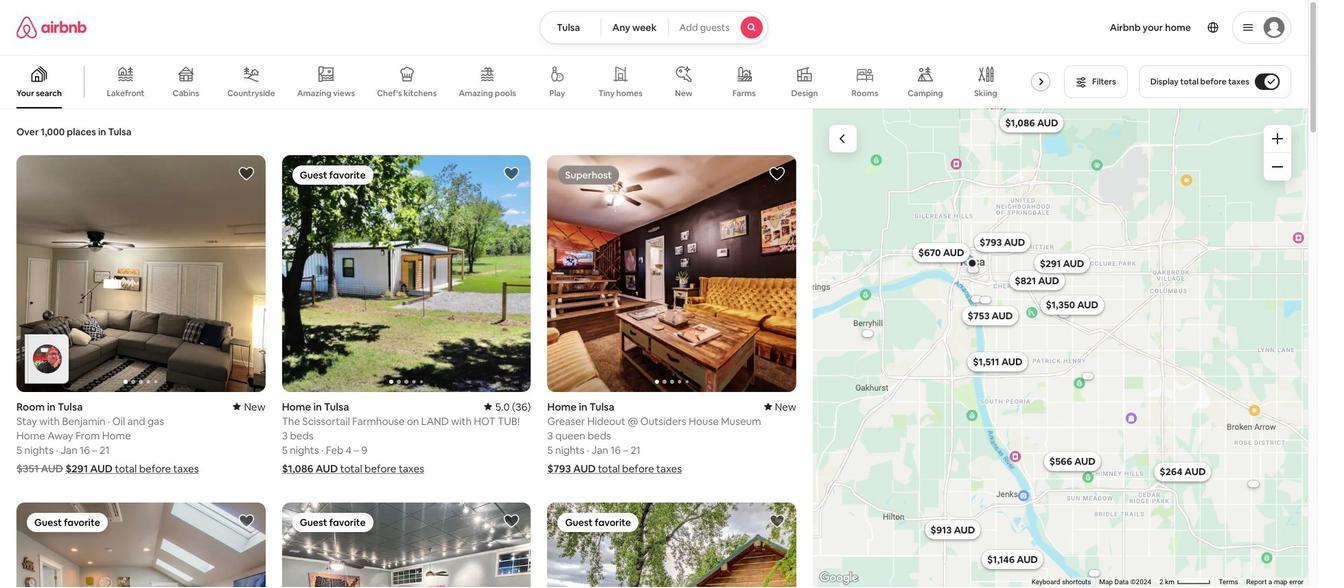 Task type: describe. For each thing, give the bounding box(es) containing it.
zoom out image
[[1272, 161, 1283, 172]]

zoom in image
[[1272, 133, 1283, 144]]

google image
[[816, 569, 862, 587]]

add to wishlist: place to stay in jenks image
[[769, 513, 786, 529]]

add to wishlist: guest suite in tulsa image
[[504, 513, 520, 529]]

profile element
[[785, 0, 1292, 55]]

add to wishlist: room in tulsa image
[[238, 166, 255, 182]]



Task type: vqa. For each thing, say whether or not it's contained in the screenshot.
total
no



Task type: locate. For each thing, give the bounding box(es) containing it.
1 horizontal spatial new place to stay image
[[764, 400, 797, 413]]

add to wishlist: home in tulsa image
[[769, 166, 786, 182]]

group
[[0, 55, 1066, 108], [16, 155, 266, 392], [282, 155, 531, 392], [548, 155, 797, 392], [16, 502, 266, 587], [282, 502, 531, 587], [548, 502, 797, 587]]

0 horizontal spatial new place to stay image
[[233, 400, 266, 413]]

2 new place to stay image from the left
[[764, 400, 797, 413]]

the location you searched image
[[967, 257, 978, 268]]

new place to stay image
[[233, 400, 266, 413], [764, 400, 797, 413]]

5.0 out of 5 average rating,  36 reviews image
[[484, 400, 531, 413]]

None search field
[[540, 11, 768, 44]]

google map
showing 22 stays. region
[[813, 108, 1308, 587]]

1 new place to stay image from the left
[[233, 400, 266, 413]]

add to wishlist: home in tulsa image
[[504, 166, 520, 182]]

add to wishlist: guesthouse in tulsa image
[[238, 513, 255, 529]]



